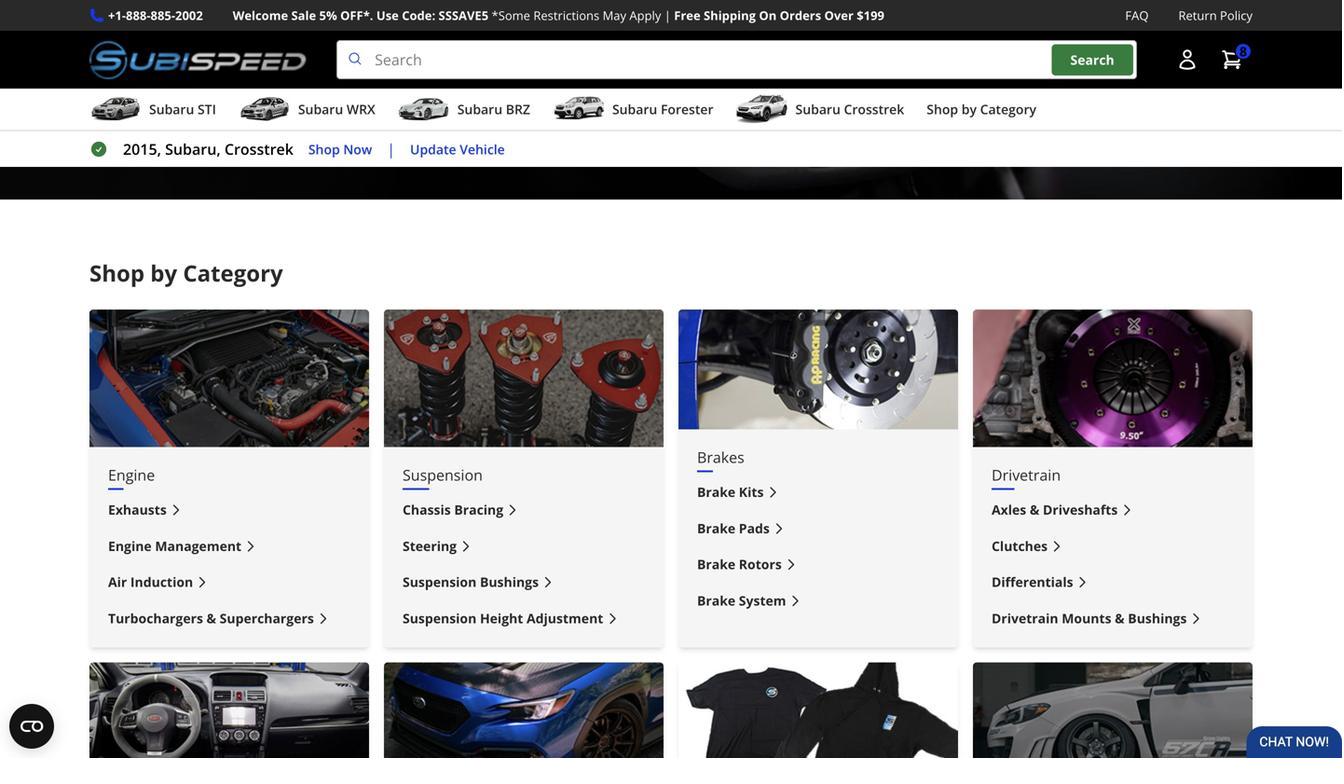 Task type: describe. For each thing, give the bounding box(es) containing it.
1 horizontal spatial |
[[665, 7, 671, 24]]

drivetrain for drivetrain mounts & bushings
[[992, 609, 1059, 627]]

engine management
[[108, 537, 242, 555]]

subaru wrx button
[[239, 92, 376, 130]]

air induction link
[[108, 572, 351, 593]]

2 horizontal spatial &
[[1115, 609, 1125, 627]]

return policy link
[[1179, 6, 1253, 25]]

1 vertical spatial shop by category
[[90, 258, 283, 288]]

superchargers
[[220, 609, 314, 627]]

steering link
[[403, 536, 645, 557]]

vehicle
[[460, 140, 505, 158]]

update vehicle button
[[410, 139, 505, 160]]

5%
[[319, 7, 337, 24]]

$199
[[857, 7, 885, 24]]

8 button
[[1212, 41, 1253, 78]]

shop now link
[[309, 139, 372, 160]]

system
[[739, 592, 787, 609]]

search
[[1071, 51, 1115, 68]]

1 horizontal spatial shop by category
[[927, 100, 1037, 118]]

a subaru wrx thumbnail image image
[[239, 95, 291, 123]]

shop inside dropdown button
[[927, 100, 959, 118]]

wheels & accessories image
[[974, 663, 1253, 758]]

faq link
[[1126, 6, 1149, 25]]

chassis bracing link
[[403, 500, 645, 521]]

brake kits
[[698, 483, 764, 501]]

drivetrain mounts & bushings
[[992, 609, 1187, 627]]

brakes
[[698, 447, 745, 467]]

now
[[343, 140, 372, 158]]

induction
[[130, 573, 193, 591]]

orders
[[780, 7, 822, 24]]

0 horizontal spatial bushings
[[480, 573, 539, 591]]

subaru wrx
[[298, 100, 376, 118]]

welcome
[[233, 7, 288, 24]]

exterior image
[[384, 663, 664, 758]]

drivetrain for drivetrain
[[992, 465, 1061, 485]]

chassis bracing
[[403, 501, 504, 519]]

driveshafts
[[1044, 501, 1118, 519]]

suspension image
[[384, 310, 664, 447]]

button image
[[1177, 49, 1199, 71]]

888-
[[126, 7, 151, 24]]

exhausts link
[[108, 500, 351, 521]]

adjustment
[[527, 609, 604, 627]]

shipping
[[704, 7, 756, 24]]

code:
[[402, 7, 436, 24]]

subaru crosstrek
[[796, 100, 905, 118]]

suspension for suspension height adjustment
[[403, 609, 477, 627]]

bracing
[[454, 501, 504, 519]]

engine for engine
[[108, 465, 155, 485]]

a subaru sti thumbnail image image
[[90, 95, 142, 123]]

welcome sale 5% off*. use code: sssave5 *some restrictions may apply | free shipping on orders over $199
[[233, 7, 885, 24]]

subaru sti button
[[90, 92, 216, 130]]

policy
[[1221, 7, 1253, 24]]

sale
[[291, 7, 316, 24]]

subaru brz button
[[398, 92, 531, 130]]

subaru for subaru brz
[[458, 100, 503, 118]]

brz
[[506, 100, 531, 118]]

shop by category button
[[927, 92, 1037, 130]]

brake for brake kits
[[698, 483, 736, 501]]

a subaru crosstrek thumbnail image image
[[736, 95, 788, 123]]

use
[[377, 7, 399, 24]]

differentials link
[[992, 572, 1235, 593]]

subaru brz
[[458, 100, 531, 118]]

update vehicle
[[410, 140, 505, 158]]

now
[[248, 133, 280, 151]]

subaru forester
[[613, 100, 714, 118]]

2015, subaru, crosstrek
[[123, 139, 294, 159]]

rotors
[[739, 556, 782, 573]]

category inside dropdown button
[[981, 100, 1037, 118]]

suspension bushings
[[403, 573, 539, 591]]

axles & driveshafts link
[[992, 500, 1235, 521]]

subaru forester button
[[553, 92, 714, 130]]

interior image
[[90, 663, 369, 758]]

1 vertical spatial |
[[387, 139, 395, 159]]

engine for engine management
[[108, 537, 152, 555]]

& for superchargers
[[207, 609, 216, 627]]

apply
[[630, 7, 661, 24]]

free
[[674, 7, 701, 24]]

+1-888-885-2002
[[108, 7, 203, 24]]

*some
[[492, 7, 531, 24]]

shop now
[[309, 140, 372, 158]]

suspension for suspension
[[403, 465, 483, 485]]

sti
[[198, 100, 216, 118]]

by inside dropdown button
[[962, 100, 977, 118]]

subaru sti
[[149, 100, 216, 118]]

1 horizontal spatial bushings
[[1129, 609, 1187, 627]]

mounts
[[1062, 609, 1112, 627]]

clutches
[[992, 537, 1048, 555]]

brake kits link
[[698, 482, 940, 503]]

engine management link
[[108, 536, 351, 557]]

turbochargers & superchargers
[[108, 609, 314, 627]]

+1-888-885-2002 link
[[108, 6, 203, 25]]

suspension for suspension bushings
[[403, 573, 477, 591]]

lifestyle image
[[679, 663, 959, 758]]



Task type: locate. For each thing, give the bounding box(es) containing it.
2 subaru from the left
[[298, 100, 343, 118]]

1 brake from the top
[[698, 483, 736, 501]]

& down air induction link
[[207, 609, 216, 627]]

suspension down "suspension bushings" on the left
[[403, 609, 477, 627]]

brake for brake rotors
[[698, 556, 736, 573]]

subaru for subaru wrx
[[298, 100, 343, 118]]

search button
[[1052, 44, 1134, 75]]

suspension bushings link
[[403, 572, 645, 593]]

3 suspension from the top
[[403, 609, 477, 627]]

3 subaru from the left
[[458, 100, 503, 118]]

0 vertical spatial suspension
[[403, 465, 483, 485]]

drivetrain
[[992, 465, 1061, 485], [992, 609, 1059, 627]]

& for driveshafts
[[1030, 501, 1040, 519]]

0 vertical spatial drivetrain
[[992, 465, 1061, 485]]

1 horizontal spatial by
[[962, 100, 977, 118]]

restrictions
[[534, 7, 600, 24]]

drivetrain mounts & bushings link
[[992, 608, 1235, 629]]

brake system
[[698, 592, 787, 609]]

0 horizontal spatial &
[[207, 609, 216, 627]]

air induction
[[108, 573, 193, 591]]

brake for brake pads
[[698, 519, 736, 537]]

exhausts
[[108, 501, 167, 519]]

0 vertical spatial by
[[962, 100, 977, 118]]

0 horizontal spatial |
[[387, 139, 395, 159]]

2015,
[[123, 139, 161, 159]]

1 horizontal spatial &
[[1030, 501, 1040, 519]]

1 vertical spatial shop
[[309, 140, 340, 158]]

engine image
[[90, 310, 369, 447]]

0 horizontal spatial category
[[183, 258, 283, 288]]

1 horizontal spatial crosstrek
[[844, 100, 905, 118]]

1 vertical spatial bushings
[[1129, 609, 1187, 627]]

steering
[[403, 537, 457, 555]]

brake rotors
[[698, 556, 782, 573]]

subaru for subaru sti
[[149, 100, 194, 118]]

category
[[981, 100, 1037, 118], [183, 258, 283, 288]]

brake left kits
[[698, 483, 736, 501]]

engine up exhausts
[[108, 465, 155, 485]]

0 horizontal spatial crosstrek
[[225, 139, 294, 159]]

4 subaru from the left
[[613, 100, 658, 118]]

suspension height adjustment
[[403, 609, 604, 627]]

clutches link
[[992, 536, 1235, 557]]

suspension up chassis bracing
[[403, 465, 483, 485]]

brake down brake pads
[[698, 556, 736, 573]]

sssave5
[[439, 7, 489, 24]]

management
[[155, 537, 242, 555]]

2 vertical spatial shop
[[90, 258, 145, 288]]

0 vertical spatial category
[[981, 100, 1037, 118]]

| left the free
[[665, 7, 671, 24]]

0 vertical spatial shop
[[927, 100, 959, 118]]

1 vertical spatial crosstrek
[[225, 139, 294, 159]]

1 vertical spatial drivetrain
[[992, 609, 1059, 627]]

2 brake from the top
[[698, 519, 736, 537]]

suspension
[[403, 465, 483, 485], [403, 573, 477, 591], [403, 609, 477, 627]]

|
[[665, 7, 671, 24], [387, 139, 395, 159]]

steering wheel image
[[0, 0, 1343, 200]]

faq
[[1126, 7, 1149, 24]]

return
[[1179, 7, 1218, 24]]

brake inside brake kits link
[[698, 483, 736, 501]]

may
[[603, 7, 627, 24]]

shop
[[927, 100, 959, 118], [309, 140, 340, 158], [90, 258, 145, 288]]

air
[[108, 573, 127, 591]]

& right "mounts"
[[1115, 609, 1125, 627]]

2 vertical spatial suspension
[[403, 609, 477, 627]]

brake for brake system
[[698, 592, 736, 609]]

height
[[480, 609, 524, 627]]

brake left pads
[[698, 519, 736, 537]]

1 suspension from the top
[[403, 465, 483, 485]]

a subaru forester thumbnail image image
[[553, 95, 605, 123]]

2 drivetrain from the top
[[992, 609, 1059, 627]]

drivetrain image
[[974, 310, 1253, 447]]

shop by category
[[927, 100, 1037, 118], [90, 258, 283, 288]]

suspension down steering
[[403, 573, 477, 591]]

0 horizontal spatial by
[[150, 258, 177, 288]]

subispeed logo image
[[90, 40, 307, 79]]

0 vertical spatial shop by category
[[927, 100, 1037, 118]]

shop
[[209, 133, 244, 151]]

drivetrain up axles
[[992, 465, 1061, 485]]

bushings up the suspension height adjustment
[[480, 573, 539, 591]]

engine down exhausts
[[108, 537, 152, 555]]

turbochargers & superchargers link
[[108, 608, 351, 629]]

a subaru brz thumbnail image image
[[398, 95, 450, 123]]

subaru left forester on the top of page
[[613, 100, 658, 118]]

over
[[825, 7, 854, 24]]

brake down the brake rotors
[[698, 592, 736, 609]]

| right now
[[387, 139, 395, 159]]

kits
[[739, 483, 764, 501]]

subaru for subaru forester
[[613, 100, 658, 118]]

chassis
[[403, 501, 451, 519]]

subaru left brz
[[458, 100, 503, 118]]

axles & driveshafts
[[992, 501, 1118, 519]]

2 suspension from the top
[[403, 573, 477, 591]]

0 horizontal spatial shop by category
[[90, 258, 283, 288]]

brake
[[698, 483, 736, 501], [698, 519, 736, 537], [698, 556, 736, 573], [698, 592, 736, 609]]

0 vertical spatial |
[[665, 7, 671, 24]]

brake inside brake system "link"
[[698, 592, 736, 609]]

drivetrain down differentials
[[992, 609, 1059, 627]]

0 vertical spatial crosstrek
[[844, 100, 905, 118]]

brake rotors link
[[698, 554, 940, 575]]

1 drivetrain from the top
[[992, 465, 1061, 485]]

1 horizontal spatial category
[[981, 100, 1037, 118]]

suspension height adjustment link
[[403, 608, 645, 629]]

subaru crosstrek button
[[736, 92, 905, 130]]

engine
[[108, 465, 155, 485], [108, 537, 152, 555]]

0 vertical spatial engine
[[108, 465, 155, 485]]

search input field
[[337, 40, 1138, 79]]

0 horizontal spatial shop
[[90, 258, 145, 288]]

brake pads
[[698, 519, 770, 537]]

subaru
[[149, 100, 194, 118], [298, 100, 343, 118], [458, 100, 503, 118], [613, 100, 658, 118], [796, 100, 841, 118]]

subaru left sti
[[149, 100, 194, 118]]

1 subaru from the left
[[149, 100, 194, 118]]

brake system link
[[698, 590, 940, 611]]

1 engine from the top
[[108, 465, 155, 485]]

&
[[1030, 501, 1040, 519], [207, 609, 216, 627], [1115, 609, 1125, 627]]

crosstrek inside dropdown button
[[844, 100, 905, 118]]

subaru right a subaru crosstrek thumbnail image
[[796, 100, 841, 118]]

differentials
[[992, 573, 1074, 591]]

subaru,
[[165, 139, 221, 159]]

4 brake from the top
[[698, 592, 736, 609]]

forester
[[661, 100, 714, 118]]

2 horizontal spatial shop
[[927, 100, 959, 118]]

8
[[1240, 42, 1248, 60]]

1 vertical spatial engine
[[108, 537, 152, 555]]

bushings down differentials link
[[1129, 609, 1187, 627]]

brakes image
[[679, 310, 959, 430]]

brake inside brake pads "link"
[[698, 519, 736, 537]]

axles
[[992, 501, 1027, 519]]

1 vertical spatial category
[[183, 258, 283, 288]]

subaru for subaru crosstrek
[[796, 100, 841, 118]]

brake pads link
[[698, 518, 940, 539]]

return policy
[[1179, 7, 1253, 24]]

on
[[759, 7, 777, 24]]

off*.
[[340, 7, 373, 24]]

shop now link
[[90, 123, 400, 162]]

crosstrek
[[844, 100, 905, 118], [225, 139, 294, 159]]

turbochargers
[[108, 609, 203, 627]]

open widget image
[[9, 704, 54, 749]]

bushings
[[480, 573, 539, 591], [1129, 609, 1187, 627]]

1 horizontal spatial shop
[[309, 140, 340, 158]]

3 brake from the top
[[698, 556, 736, 573]]

1 vertical spatial suspension
[[403, 573, 477, 591]]

& right axles
[[1030, 501, 1040, 519]]

shop now
[[209, 133, 280, 151]]

subaru left 'wrx'
[[298, 100, 343, 118]]

5 subaru from the left
[[796, 100, 841, 118]]

update
[[410, 140, 457, 158]]

brake inside brake rotors 'link'
[[698, 556, 736, 573]]

1 vertical spatial by
[[150, 258, 177, 288]]

pads
[[739, 519, 770, 537]]

2 engine from the top
[[108, 537, 152, 555]]

0 vertical spatial bushings
[[480, 573, 539, 591]]

885-
[[151, 7, 175, 24]]



Task type: vqa. For each thing, say whether or not it's contained in the screenshot.


